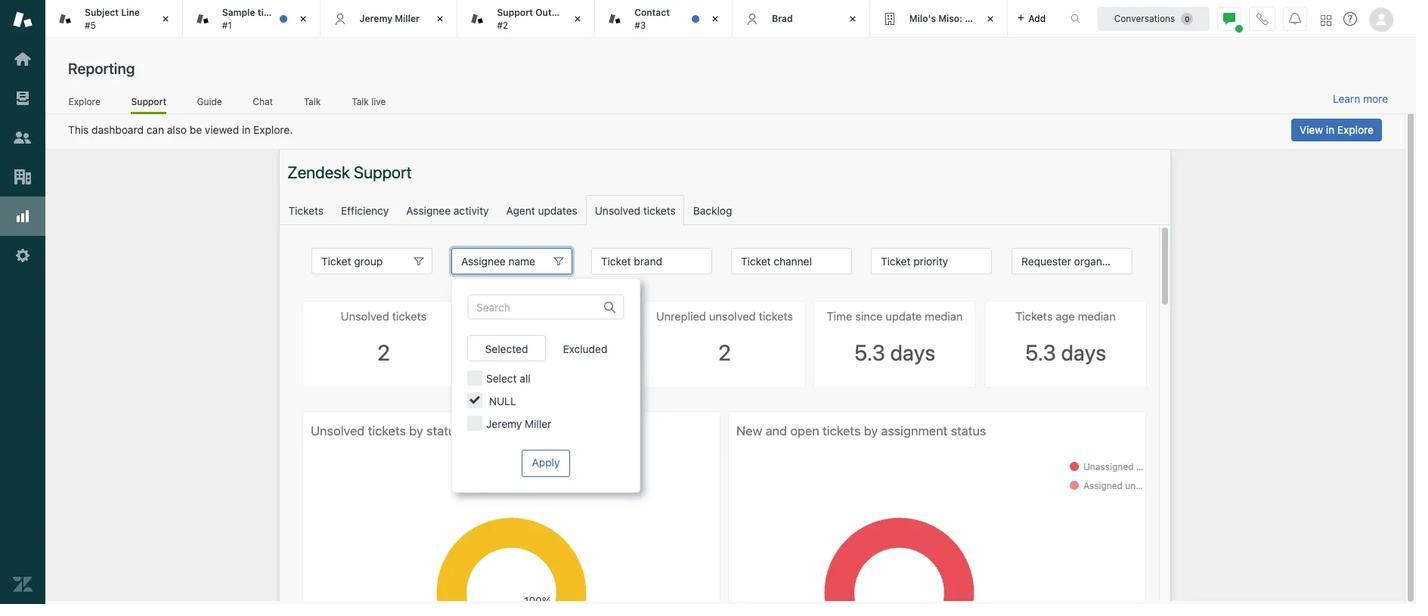 Task type: vqa. For each thing, say whether or not it's contained in the screenshot.
'macro'
no



Task type: describe. For each thing, give the bounding box(es) containing it.
main element
[[0, 0, 45, 604]]

miller
[[395, 13, 420, 24]]

#1 tab
[[183, 0, 320, 38]]

organizations image
[[13, 167, 33, 187]]

zendesk image
[[13, 575, 33, 594]]

support outreach #2
[[497, 7, 577, 31]]

learn more link
[[1333, 92, 1388, 106]]

view in explore button
[[1291, 119, 1382, 141]]

tab containing contact
[[595, 0, 733, 38]]

dashboard
[[92, 123, 144, 136]]

subject
[[85, 7, 119, 18]]

views image
[[13, 88, 33, 108]]

close image for tab containing subject line
[[158, 11, 173, 26]]

be
[[190, 123, 202, 136]]

get help image
[[1344, 12, 1357, 26]]

talk for talk live
[[352, 96, 369, 107]]

close image for tab containing support outreach
[[570, 11, 585, 26]]

conversations button
[[1098, 6, 1210, 31]]

brad
[[772, 13, 793, 24]]

jeremy miller tab
[[320, 0, 458, 38]]

tab containing support outreach
[[458, 0, 595, 38]]

zendesk products image
[[1321, 15, 1331, 25]]

button displays agent's chat status as online. image
[[1223, 12, 1235, 25]]

get started image
[[13, 49, 33, 69]]

close image for brad tab at right
[[845, 11, 860, 26]]

more
[[1363, 92, 1388, 105]]

this dashboard can also be viewed in explore.
[[68, 123, 293, 136]]

chat
[[253, 96, 273, 107]]

support for support outreach #2
[[497, 7, 533, 18]]

reporting
[[68, 60, 135, 77]]

contact
[[634, 7, 670, 18]]

learn
[[1333, 92, 1360, 105]]

guide link
[[197, 96, 222, 112]]

jeremy miller
[[360, 13, 420, 24]]

learn more
[[1333, 92, 1388, 105]]

tabs tab list
[[45, 0, 1055, 38]]

explore link
[[68, 96, 101, 112]]

view in explore
[[1300, 123, 1374, 136]]

chat link
[[253, 96, 273, 112]]

outreach
[[535, 7, 577, 18]]

explore inside button
[[1337, 123, 1374, 136]]

add button
[[1008, 0, 1055, 37]]

0 vertical spatial explore
[[69, 96, 100, 107]]

guide
[[197, 96, 222, 107]]

talk live link
[[351, 96, 386, 112]]

conversations
[[1114, 12, 1175, 24]]

notifications image
[[1289, 12, 1301, 25]]



Task type: locate. For each thing, give the bounding box(es) containing it.
close image left jeremy
[[295, 11, 310, 26]]

2 talk from the left
[[352, 96, 369, 107]]

close image right miller
[[433, 11, 448, 26]]

0 horizontal spatial in
[[242, 123, 251, 136]]

support up can
[[131, 96, 166, 107]]

admin image
[[13, 246, 33, 265]]

close image inside brad tab
[[845, 11, 860, 26]]

tab containing subject line
[[45, 0, 183, 38]]

close image left #3
[[570, 11, 585, 26]]

support up #2
[[497, 7, 533, 18]]

viewed
[[205, 123, 239, 136]]

talk link
[[303, 96, 321, 112]]

0 horizontal spatial explore
[[69, 96, 100, 107]]

support inside support outreach #2
[[497, 7, 533, 18]]

1 horizontal spatial explore
[[1337, 123, 1374, 136]]

add
[[1029, 12, 1046, 24]]

1 horizontal spatial close image
[[845, 11, 860, 26]]

close image for jeremy miller tab
[[433, 11, 448, 26]]

1 tab from the left
[[45, 0, 183, 38]]

0 vertical spatial support
[[497, 7, 533, 18]]

talk right chat
[[304, 96, 321, 107]]

zendesk support image
[[13, 10, 33, 29]]

explore.
[[253, 123, 293, 136]]

1 vertical spatial explore
[[1337, 123, 1374, 136]]

explore
[[69, 96, 100, 107], [1337, 123, 1374, 136]]

talk live
[[352, 96, 386, 107]]

support for support
[[131, 96, 166, 107]]

close image right "brad"
[[845, 11, 860, 26]]

4 tab from the left
[[870, 0, 1008, 38]]

explore down learn more link
[[1337, 123, 1374, 136]]

in right "viewed"
[[242, 123, 251, 136]]

1 talk from the left
[[304, 96, 321, 107]]

1 in from the left
[[242, 123, 251, 136]]

#5
[[85, 19, 96, 31]]

2 close image from the left
[[295, 11, 310, 26]]

talk for talk
[[304, 96, 321, 107]]

#3
[[634, 19, 646, 31]]

#1
[[222, 19, 232, 31]]

close image inside #1 tab
[[295, 11, 310, 26]]

1 horizontal spatial in
[[1326, 123, 1335, 136]]

line
[[121, 7, 140, 18]]

0 horizontal spatial talk
[[304, 96, 321, 107]]

2 in from the left
[[1326, 123, 1335, 136]]

close image
[[570, 11, 585, 26], [845, 11, 860, 26]]

talk left 'live'
[[352, 96, 369, 107]]

#2
[[497, 19, 508, 31]]

explore up this
[[69, 96, 100, 107]]

reporting image
[[13, 206, 33, 226]]

subject line #5
[[85, 7, 140, 31]]

in inside button
[[1326, 123, 1335, 136]]

1 vertical spatial support
[[131, 96, 166, 107]]

close image for first tab from right
[[983, 11, 998, 26]]

customers image
[[13, 128, 33, 147]]

5 close image from the left
[[983, 11, 998, 26]]

close image left the add popup button
[[983, 11, 998, 26]]

close image inside jeremy miller tab
[[433, 11, 448, 26]]

1 close image from the left
[[570, 11, 585, 26]]

tab
[[45, 0, 183, 38], [458, 0, 595, 38], [595, 0, 733, 38], [870, 0, 1008, 38]]

support link
[[131, 96, 166, 114]]

0 horizontal spatial close image
[[570, 11, 585, 26]]

this
[[68, 123, 89, 136]]

also
[[167, 123, 187, 136]]

brad tab
[[733, 0, 870, 38]]

3 tab from the left
[[595, 0, 733, 38]]

live
[[371, 96, 386, 107]]

close image right contact #3
[[708, 11, 723, 26]]

close image right line
[[158, 11, 173, 26]]

2 close image from the left
[[845, 11, 860, 26]]

can
[[146, 123, 164, 136]]

4 close image from the left
[[708, 11, 723, 26]]

1 horizontal spatial talk
[[352, 96, 369, 107]]

contact #3
[[634, 7, 670, 31]]

1 horizontal spatial support
[[497, 7, 533, 18]]

close image
[[158, 11, 173, 26], [295, 11, 310, 26], [433, 11, 448, 26], [708, 11, 723, 26], [983, 11, 998, 26]]

0 horizontal spatial support
[[131, 96, 166, 107]]

3 close image from the left
[[433, 11, 448, 26]]

close image inside tab
[[570, 11, 585, 26]]

jeremy
[[360, 13, 392, 24]]

support
[[497, 7, 533, 18], [131, 96, 166, 107]]

2 tab from the left
[[458, 0, 595, 38]]

in right view
[[1326, 123, 1335, 136]]

talk
[[304, 96, 321, 107], [352, 96, 369, 107]]

view
[[1300, 123, 1323, 136]]

1 close image from the left
[[158, 11, 173, 26]]

in
[[242, 123, 251, 136], [1326, 123, 1335, 136]]



